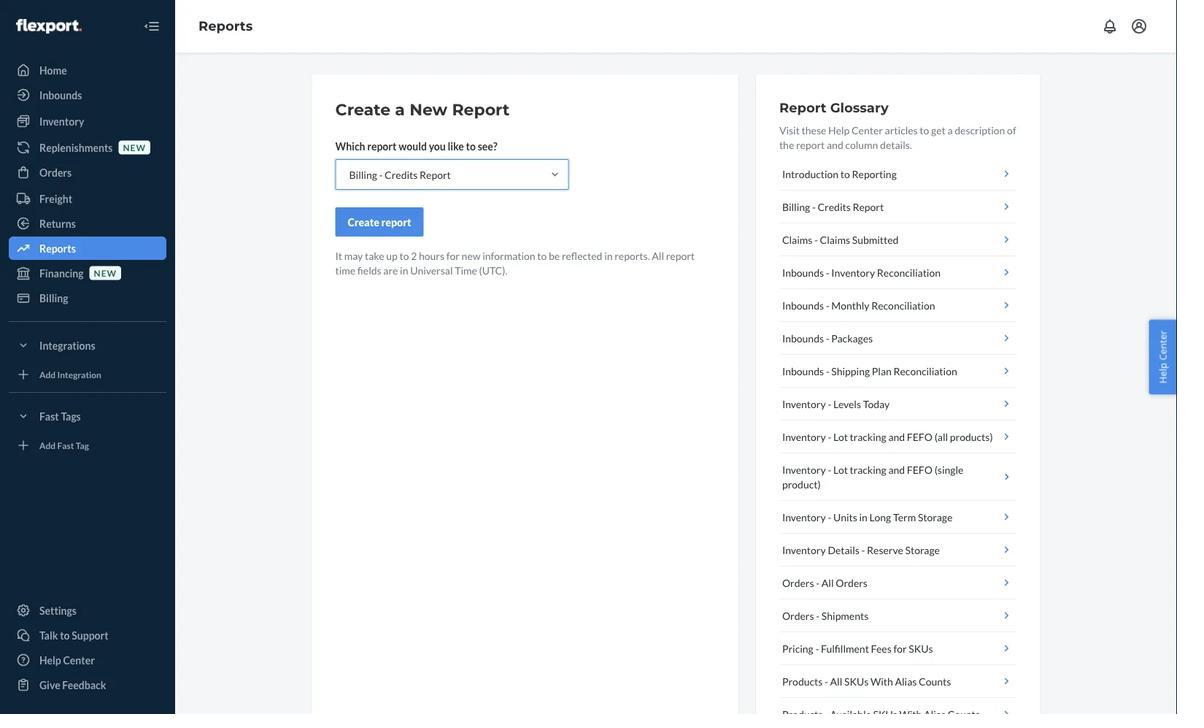 Task type: locate. For each thing, give the bounding box(es) containing it.
0 horizontal spatial billing - credits report
[[349, 168, 451, 181]]

0 vertical spatial reports
[[199, 18, 253, 34]]

information
[[483, 249, 536, 262]]

fast left tag on the left of the page
[[57, 440, 74, 450]]

inbounds for inbounds
[[39, 89, 82, 101]]

inventory inside 'link'
[[39, 115, 84, 127]]

- right products
[[825, 675, 829, 687]]

report up up
[[382, 216, 411, 228]]

feedback
[[62, 679, 106, 691]]

- up inbounds - inventory reconciliation
[[815, 233, 818, 246]]

lot
[[834, 430, 848, 443], [834, 463, 848, 476]]

billing - credits report down "would"
[[349, 168, 451, 181]]

to left be
[[538, 249, 547, 262]]

create
[[336, 100, 391, 119], [348, 216, 380, 228]]

talk to support
[[39, 629, 109, 641]]

billing down financing
[[39, 292, 68, 304]]

flexport logo image
[[16, 19, 82, 34]]

all right "reports."
[[652, 249, 664, 262]]

help center inside button
[[1157, 331, 1170, 384]]

1 vertical spatial credits
[[818, 200, 851, 213]]

2 vertical spatial new
[[94, 268, 117, 278]]

inbounds - inventory reconciliation button
[[780, 256, 1017, 289]]

see?
[[478, 140, 498, 152]]

2
[[411, 249, 417, 262]]

reconciliation down inbounds - inventory reconciliation button
[[872, 299, 936, 311]]

0 vertical spatial for
[[447, 249, 460, 262]]

lot up "units"
[[834, 463, 848, 476]]

tracking down inventory - lot tracking and fefo (all products)
[[850, 463, 887, 476]]

a left new
[[395, 100, 405, 119]]

1 horizontal spatial a
[[948, 124, 953, 136]]

to inside the visit these help center articles to get a description of the report and column details.
[[920, 124, 930, 136]]

and left the column
[[827, 138, 844, 151]]

billing - credits report inside the billing - credits report button
[[783, 200, 884, 213]]

inventory
[[39, 115, 84, 127], [832, 266, 876, 279], [783, 398, 826, 410], [783, 430, 826, 443], [783, 463, 826, 476], [783, 511, 826, 523], [783, 544, 826, 556]]

inventory up orders - all orders
[[783, 544, 826, 556]]

fefo
[[907, 430, 933, 443], [907, 463, 933, 476]]

tag
[[76, 440, 89, 450]]

2 horizontal spatial center
[[1157, 331, 1170, 360]]

new inside the it may take up to 2 hours for new information to be reflected in reports. all report time fields are in universal time (utc).
[[462, 249, 481, 262]]

new up billing link
[[94, 268, 117, 278]]

- for inbounds - monthly reconciliation button
[[826, 299, 830, 311]]

1 tracking from the top
[[850, 430, 887, 443]]

0 horizontal spatial for
[[447, 249, 460, 262]]

to left get
[[920, 124, 930, 136]]

- left shipments
[[817, 609, 820, 622]]

0 vertical spatial credits
[[385, 168, 418, 181]]

add down fast tags
[[39, 440, 56, 450]]

new for replenishments
[[123, 142, 146, 153]]

0 horizontal spatial new
[[94, 268, 117, 278]]

levels
[[834, 398, 862, 410]]

- right pricing
[[816, 642, 819, 655]]

all right products
[[831, 675, 843, 687]]

1 vertical spatial reconciliation
[[872, 299, 936, 311]]

- left levels at bottom right
[[828, 398, 832, 410]]

the
[[780, 138, 795, 151]]

skus up counts
[[909, 642, 934, 655]]

1 vertical spatial in
[[400, 264, 409, 276]]

- for the billing - credits report button
[[813, 200, 816, 213]]

reports
[[199, 18, 253, 34], [39, 242, 76, 254]]

0 vertical spatial billing - credits report
[[349, 168, 451, 181]]

orders up the orders - shipments
[[783, 576, 815, 589]]

in inside button
[[860, 511, 868, 523]]

0 vertical spatial new
[[123, 142, 146, 153]]

and
[[827, 138, 844, 151], [889, 430, 905, 443], [889, 463, 905, 476]]

inbounds down inbounds - packages
[[783, 365, 824, 377]]

0 vertical spatial and
[[827, 138, 844, 151]]

create inside button
[[348, 216, 380, 228]]

- for inbounds - inventory reconciliation button
[[826, 266, 830, 279]]

lot down inventory - levels today
[[834, 430, 848, 443]]

and down inventory - levels today button
[[889, 430, 905, 443]]

for right fees
[[894, 642, 907, 655]]

0 horizontal spatial in
[[400, 264, 409, 276]]

2 vertical spatial in
[[860, 511, 868, 523]]

claims - claims submitted
[[783, 233, 899, 246]]

1 vertical spatial billing
[[783, 200, 811, 213]]

inbounds - packages
[[783, 332, 873, 344]]

orders for orders - shipments
[[783, 609, 815, 622]]

fast inside add fast tag link
[[57, 440, 74, 450]]

- right details
[[862, 544, 866, 556]]

and down 'inventory - lot tracking and fefo (all products)' button
[[889, 463, 905, 476]]

orders up freight
[[39, 166, 72, 179]]

- left "units"
[[828, 511, 832, 523]]

inbounds down home
[[39, 89, 82, 101]]

billing
[[349, 168, 377, 181], [783, 200, 811, 213], [39, 292, 68, 304]]

0 vertical spatial center
[[852, 124, 883, 136]]

like
[[448, 140, 464, 152]]

credits down "would"
[[385, 168, 418, 181]]

0 vertical spatial help
[[829, 124, 850, 136]]

2 lot from the top
[[834, 463, 848, 476]]

reconciliation
[[878, 266, 941, 279], [872, 299, 936, 311], [894, 365, 958, 377]]

2 fefo from the top
[[907, 463, 933, 476]]

fefo left (single
[[907, 463, 933, 476]]

inventory - units in long term storage
[[783, 511, 953, 523]]

0 vertical spatial help center
[[1157, 331, 1170, 384]]

fefo for (single
[[907, 463, 933, 476]]

for inside the it may take up to 2 hours for new information to be reflected in reports. all report time fields are in universal time (utc).
[[447, 249, 460, 262]]

credits down introduction to reporting
[[818, 200, 851, 213]]

reserve
[[867, 544, 904, 556]]

reconciliation down inbounds - packages button
[[894, 365, 958, 377]]

1 horizontal spatial center
[[852, 124, 883, 136]]

0 vertical spatial in
[[605, 249, 613, 262]]

plan
[[872, 365, 892, 377]]

1 horizontal spatial for
[[894, 642, 907, 655]]

to right the like
[[466, 140, 476, 152]]

- down which report would you like to see?
[[379, 168, 383, 181]]

help
[[829, 124, 850, 136], [1157, 363, 1170, 384], [39, 654, 61, 666]]

and inside inventory - lot tracking and fefo (single product)
[[889, 463, 905, 476]]

2 vertical spatial billing
[[39, 292, 68, 304]]

close navigation image
[[143, 18, 161, 35]]

0 vertical spatial add
[[39, 369, 56, 380]]

- up the orders - shipments
[[817, 576, 820, 589]]

0 horizontal spatial center
[[63, 654, 95, 666]]

1 vertical spatial add
[[39, 440, 56, 450]]

fees
[[871, 642, 892, 655]]

report
[[797, 138, 825, 151], [367, 140, 397, 152], [382, 216, 411, 228], [666, 249, 695, 262]]

billing down which
[[349, 168, 377, 181]]

0 horizontal spatial billing
[[39, 292, 68, 304]]

report inside button
[[853, 200, 884, 213]]

all for products
[[831, 675, 843, 687]]

2 horizontal spatial billing
[[783, 200, 811, 213]]

claims - claims submitted button
[[780, 223, 1017, 256]]

billing down introduction
[[783, 200, 811, 213]]

claims left submitted on the right top of the page
[[820, 233, 851, 246]]

2 horizontal spatial in
[[860, 511, 868, 523]]

all for orders
[[822, 576, 834, 589]]

2 tracking from the top
[[850, 463, 887, 476]]

report
[[780, 99, 827, 115], [452, 100, 510, 119], [420, 168, 451, 181], [853, 200, 884, 213]]

inventory left levels at bottom right
[[783, 398, 826, 410]]

- for "inbounds - shipping plan reconciliation" button
[[826, 365, 830, 377]]

lot inside inventory - lot tracking and fefo (single product)
[[834, 463, 848, 476]]

add integration
[[39, 369, 101, 380]]

a right get
[[948, 124, 953, 136]]

fefo for (all
[[907, 430, 933, 443]]

- left packages
[[826, 332, 830, 344]]

1 horizontal spatial help center
[[1157, 331, 1170, 384]]

for up the time
[[447, 249, 460, 262]]

1 horizontal spatial claims
[[820, 233, 851, 246]]

- for inventory - units in long term storage button
[[828, 511, 832, 523]]

0 horizontal spatial claims
[[783, 233, 813, 246]]

0 vertical spatial lot
[[834, 430, 848, 443]]

1 horizontal spatial skus
[[909, 642, 934, 655]]

and inside the visit these help center articles to get a description of the report and column details.
[[827, 138, 844, 151]]

0 horizontal spatial skus
[[845, 675, 869, 687]]

1 vertical spatial fast
[[57, 440, 74, 450]]

2 vertical spatial and
[[889, 463, 905, 476]]

1 vertical spatial fefo
[[907, 463, 933, 476]]

fefo left (all
[[907, 430, 933, 443]]

inbounds
[[39, 89, 82, 101], [783, 266, 824, 279], [783, 299, 824, 311], [783, 332, 824, 344], [783, 365, 824, 377]]

report glossary
[[780, 99, 889, 115]]

storage
[[918, 511, 953, 523], [906, 544, 940, 556]]

1 vertical spatial center
[[1157, 331, 1170, 360]]

tracking for (all
[[850, 430, 887, 443]]

report inside the it may take up to 2 hours for new information to be reflected in reports. all report time fields are in universal time (utc).
[[666, 249, 695, 262]]

- for pricing - fulfillment fees for skus button
[[816, 642, 819, 655]]

inbounds - monthly reconciliation button
[[780, 289, 1017, 322]]

visit
[[780, 124, 800, 136]]

in left "reports."
[[605, 249, 613, 262]]

- up inventory - units in long term storage
[[828, 463, 832, 476]]

tracking
[[850, 430, 887, 443], [850, 463, 887, 476]]

new up the time
[[462, 249, 481, 262]]

- for 'inventory - lot tracking and fefo (all products)' button
[[828, 430, 832, 443]]

orders - all orders button
[[780, 567, 1017, 599]]

report right "reports."
[[666, 249, 695, 262]]

for
[[447, 249, 460, 262], [894, 642, 907, 655]]

0 vertical spatial tracking
[[850, 430, 887, 443]]

visit these help center articles to get a description of the report and column details.
[[780, 124, 1017, 151]]

report up see?
[[452, 100, 510, 119]]

1 horizontal spatial reports
[[199, 18, 253, 34]]

to inside 'button'
[[841, 168, 851, 180]]

1 vertical spatial new
[[462, 249, 481, 262]]

-
[[379, 168, 383, 181], [813, 200, 816, 213], [815, 233, 818, 246], [826, 266, 830, 279], [826, 299, 830, 311], [826, 332, 830, 344], [826, 365, 830, 377], [828, 398, 832, 410], [828, 430, 832, 443], [828, 463, 832, 476], [828, 511, 832, 523], [862, 544, 866, 556], [817, 576, 820, 589], [817, 609, 820, 622], [816, 642, 819, 655], [825, 675, 829, 687]]

in left long
[[860, 511, 868, 523]]

- for claims - claims submitted button
[[815, 233, 818, 246]]

glossary
[[831, 99, 889, 115]]

2 claims from the left
[[820, 233, 851, 246]]

1 claims from the left
[[783, 233, 813, 246]]

create up which
[[336, 100, 391, 119]]

which report would you like to see?
[[336, 140, 498, 152]]

are
[[384, 264, 398, 276]]

introduction
[[783, 168, 839, 180]]

1 vertical spatial a
[[948, 124, 953, 136]]

integration
[[57, 369, 101, 380]]

inbounds left packages
[[783, 332, 824, 344]]

create for create a new report
[[336, 100, 391, 119]]

inventory down product)
[[783, 511, 826, 523]]

inventory for inventory - levels today
[[783, 398, 826, 410]]

reconciliation down claims - claims submitted button
[[878, 266, 941, 279]]

- left shipping
[[826, 365, 830, 377]]

1 vertical spatial create
[[348, 216, 380, 228]]

2 add from the top
[[39, 440, 56, 450]]

all
[[652, 249, 664, 262], [822, 576, 834, 589], [831, 675, 843, 687]]

0 horizontal spatial reports link
[[9, 237, 166, 260]]

1 fefo from the top
[[907, 430, 933, 443]]

inventory - levels today
[[783, 398, 890, 410]]

2 vertical spatial all
[[831, 675, 843, 687]]

new up orders link
[[123, 142, 146, 153]]

all up the orders - shipments
[[822, 576, 834, 589]]

billing inside button
[[783, 200, 811, 213]]

tracking inside inventory - lot tracking and fefo (single product)
[[850, 463, 887, 476]]

create up may
[[348, 216, 380, 228]]

claims down introduction
[[783, 233, 813, 246]]

inbounds for inbounds - inventory reconciliation
[[783, 266, 824, 279]]

1 vertical spatial lot
[[834, 463, 848, 476]]

inbounds - monthly reconciliation
[[783, 299, 936, 311]]

2 horizontal spatial help
[[1157, 363, 1170, 384]]

credits
[[385, 168, 418, 181], [818, 200, 851, 213]]

add fast tag
[[39, 440, 89, 450]]

- down claims - claims submitted
[[826, 266, 830, 279]]

1 vertical spatial tracking
[[850, 463, 887, 476]]

new for financing
[[94, 268, 117, 278]]

in
[[605, 249, 613, 262], [400, 264, 409, 276], [860, 511, 868, 523]]

1 vertical spatial and
[[889, 430, 905, 443]]

1 horizontal spatial credits
[[818, 200, 851, 213]]

1 horizontal spatial help
[[829, 124, 850, 136]]

report down reporting
[[853, 200, 884, 213]]

add integration link
[[9, 363, 166, 386]]

2 vertical spatial help
[[39, 654, 61, 666]]

- for orders - shipments button
[[817, 609, 820, 622]]

orders up pricing
[[783, 609, 815, 622]]

you
[[429, 140, 446, 152]]

0 vertical spatial reports link
[[199, 18, 253, 34]]

inbounds inside button
[[783, 332, 824, 344]]

- for the inventory - lot tracking and fefo (single product) button
[[828, 463, 832, 476]]

in right are
[[400, 264, 409, 276]]

inbounds for inbounds - packages
[[783, 332, 824, 344]]

fefo inside inventory - lot tracking and fefo (single product)
[[907, 463, 933, 476]]

to left reporting
[[841, 168, 851, 180]]

orders inside button
[[783, 609, 815, 622]]

to right talk
[[60, 629, 70, 641]]

1 vertical spatial help center
[[39, 654, 95, 666]]

lot for inventory - lot tracking and fefo (single product)
[[834, 463, 848, 476]]

0 vertical spatial reconciliation
[[878, 266, 941, 279]]

inventory down inventory - levels today
[[783, 430, 826, 443]]

0 vertical spatial fefo
[[907, 430, 933, 443]]

0 vertical spatial create
[[336, 100, 391, 119]]

reconciliation for inbounds - inventory reconciliation
[[878, 266, 941, 279]]

1 vertical spatial reports
[[39, 242, 76, 254]]

claims
[[783, 233, 813, 246], [820, 233, 851, 246]]

storage right reserve
[[906, 544, 940, 556]]

inbounds up inbounds - packages
[[783, 299, 824, 311]]

articles
[[885, 124, 918, 136]]

billing - credits report down introduction to reporting
[[783, 200, 884, 213]]

1 vertical spatial all
[[822, 576, 834, 589]]

inbounds - shipping plan reconciliation
[[783, 365, 958, 377]]

fast left tags
[[39, 410, 59, 422]]

support
[[72, 629, 109, 641]]

skus
[[909, 642, 934, 655], [845, 675, 869, 687]]

- inside inventory - lot tracking and fefo (single product)
[[828, 463, 832, 476]]

submitted
[[853, 233, 899, 246]]

1 lot from the top
[[834, 430, 848, 443]]

center inside the visit these help center articles to get a description of the report and column details.
[[852, 124, 883, 136]]

0 vertical spatial fast
[[39, 410, 59, 422]]

talk
[[39, 629, 58, 641]]

add left integration
[[39, 369, 56, 380]]

1 horizontal spatial billing
[[349, 168, 377, 181]]

billing - credits report button
[[780, 191, 1017, 223]]

- down introduction
[[813, 200, 816, 213]]

open account menu image
[[1131, 18, 1149, 35]]

create report button
[[336, 207, 424, 237]]

1 vertical spatial help
[[1157, 363, 1170, 384]]

skus left with
[[845, 675, 869, 687]]

center inside button
[[1157, 331, 1170, 360]]

1 vertical spatial billing - credits report
[[783, 200, 884, 213]]

report down these
[[797, 138, 825, 151]]

add for add integration
[[39, 369, 56, 380]]

1 horizontal spatial new
[[123, 142, 146, 153]]

2 vertical spatial reconciliation
[[894, 365, 958, 377]]

report inside button
[[382, 216, 411, 228]]

add fast tag link
[[9, 434, 166, 457]]

0 vertical spatial all
[[652, 249, 664, 262]]

2 horizontal spatial new
[[462, 249, 481, 262]]

up
[[386, 249, 398, 262]]

0 horizontal spatial help center
[[39, 654, 95, 666]]

inventory up product)
[[783, 463, 826, 476]]

- down inventory - levels today
[[828, 430, 832, 443]]

inventory up replenishments
[[39, 115, 84, 127]]

- left monthly
[[826, 299, 830, 311]]

products
[[783, 675, 823, 687]]

0 vertical spatial a
[[395, 100, 405, 119]]

inventory inside inventory - lot tracking and fefo (single product)
[[783, 463, 826, 476]]

1 vertical spatial for
[[894, 642, 907, 655]]

may
[[344, 249, 363, 262]]

these
[[802, 124, 827, 136]]

open notifications image
[[1102, 18, 1119, 35]]

tracking down today
[[850, 430, 887, 443]]

add
[[39, 369, 56, 380], [39, 440, 56, 450]]

fast tags
[[39, 410, 81, 422]]

1 add from the top
[[39, 369, 56, 380]]

orders up shipments
[[836, 576, 868, 589]]

(utc).
[[479, 264, 508, 276]]

0 vertical spatial billing
[[349, 168, 377, 181]]

0 horizontal spatial a
[[395, 100, 405, 119]]

1 horizontal spatial billing - credits report
[[783, 200, 884, 213]]

1 horizontal spatial reports link
[[199, 18, 253, 34]]

pricing
[[783, 642, 814, 655]]

storage right term
[[918, 511, 953, 523]]

inbounds down claims - claims submitted
[[783, 266, 824, 279]]

(all
[[935, 430, 949, 443]]



Task type: vqa. For each thing, say whether or not it's contained in the screenshot.
Create to the bottom
yes



Task type: describe. For each thing, give the bounding box(es) containing it.
pricing - fulfillment fees for skus button
[[780, 632, 1017, 665]]

be
[[549, 249, 560, 262]]

orders for orders
[[39, 166, 72, 179]]

alias
[[896, 675, 917, 687]]

it
[[336, 249, 342, 262]]

inventory - levels today button
[[780, 388, 1017, 421]]

to left 2
[[400, 249, 409, 262]]

would
[[399, 140, 427, 152]]

inbounds - inventory reconciliation
[[783, 266, 941, 279]]

shipments
[[822, 609, 869, 622]]

time
[[455, 264, 477, 276]]

term
[[894, 511, 917, 523]]

take
[[365, 249, 384, 262]]

- for inventory - levels today button
[[828, 398, 832, 410]]

product)
[[783, 478, 821, 490]]

0 vertical spatial storage
[[918, 511, 953, 523]]

billing link
[[9, 286, 166, 310]]

talk to support button
[[9, 624, 166, 647]]

introduction to reporting
[[783, 168, 897, 180]]

0 vertical spatial skus
[[909, 642, 934, 655]]

report up these
[[780, 99, 827, 115]]

replenishments
[[39, 141, 113, 154]]

universal
[[410, 264, 453, 276]]

integrations
[[39, 339, 95, 352]]

- for products - all skus with alias counts button
[[825, 675, 829, 687]]

units
[[834, 511, 858, 523]]

returns link
[[9, 212, 166, 235]]

inventory - lot tracking and fefo (all products)
[[783, 430, 993, 443]]

give
[[39, 679, 60, 691]]

create for create report
[[348, 216, 380, 228]]

with
[[871, 675, 894, 687]]

inventory - lot tracking and fefo (single product) button
[[780, 453, 1017, 501]]

2 vertical spatial center
[[63, 654, 95, 666]]

fast inside fast tags dropdown button
[[39, 410, 59, 422]]

give feedback
[[39, 679, 106, 691]]

time
[[336, 264, 356, 276]]

create report
[[348, 216, 411, 228]]

1 vertical spatial skus
[[845, 675, 869, 687]]

inventory for inventory - units in long term storage
[[783, 511, 826, 523]]

tags
[[61, 410, 81, 422]]

inventory for inventory - lot tracking and fefo (single product)
[[783, 463, 826, 476]]

1 vertical spatial reports link
[[9, 237, 166, 260]]

new
[[410, 100, 448, 119]]

products - all skus with alias counts button
[[780, 665, 1017, 698]]

a inside the visit these help center articles to get a description of the report and column details.
[[948, 124, 953, 136]]

inventory details - reserve storage button
[[780, 534, 1017, 567]]

description
[[955, 124, 1006, 136]]

report left "would"
[[367, 140, 397, 152]]

column
[[846, 138, 879, 151]]

settings link
[[9, 599, 166, 622]]

inventory - lot tracking and fefo (single product)
[[783, 463, 964, 490]]

for inside pricing - fulfillment fees for skus button
[[894, 642, 907, 655]]

inventory for inventory details - reserve storage
[[783, 544, 826, 556]]

inventory - lot tracking and fefo (all products) button
[[780, 421, 1017, 453]]

tracking for (single
[[850, 463, 887, 476]]

inventory link
[[9, 110, 166, 133]]

orders for orders - all orders
[[783, 576, 815, 589]]

details.
[[881, 138, 913, 151]]

inventory for inventory - lot tracking and fefo (all products)
[[783, 430, 826, 443]]

introduction to reporting button
[[780, 158, 1017, 191]]

report inside the visit these help center articles to get a description of the report and column details.
[[797, 138, 825, 151]]

and for inventory - lot tracking and fefo (single product)
[[889, 463, 905, 476]]

all inside the it may take up to 2 hours for new information to be reflected in reports. all report time fields are in universal time (utc).
[[652, 249, 664, 262]]

orders link
[[9, 161, 166, 184]]

get
[[932, 124, 946, 136]]

inventory for inventory
[[39, 115, 84, 127]]

inventory up monthly
[[832, 266, 876, 279]]

settings
[[39, 604, 77, 617]]

orders - all orders
[[783, 576, 868, 589]]

credits inside the billing - credits report button
[[818, 200, 851, 213]]

inbounds - packages button
[[780, 322, 1017, 355]]

create a new report
[[336, 100, 510, 119]]

home link
[[9, 58, 166, 82]]

pricing - fulfillment fees for skus
[[783, 642, 934, 655]]

packages
[[832, 332, 873, 344]]

fields
[[358, 264, 382, 276]]

1 vertical spatial storage
[[906, 544, 940, 556]]

fast tags button
[[9, 405, 166, 428]]

help inside button
[[1157, 363, 1170, 384]]

- for orders - all orders button
[[817, 576, 820, 589]]

to inside button
[[60, 629, 70, 641]]

integrations button
[[9, 334, 166, 357]]

hours
[[419, 249, 445, 262]]

orders - shipments
[[783, 609, 869, 622]]

inbounds for inbounds - shipping plan reconciliation
[[783, 365, 824, 377]]

fulfillment
[[821, 642, 870, 655]]

orders - shipments button
[[780, 599, 1017, 632]]

inventory - units in long term storage button
[[780, 501, 1017, 534]]

freight
[[39, 192, 72, 205]]

lot for inventory - lot tracking and fefo (all products)
[[834, 430, 848, 443]]

shipping
[[832, 365, 870, 377]]

freight link
[[9, 187, 166, 210]]

0 horizontal spatial reports
[[39, 242, 76, 254]]

and for inventory - lot tracking and fefo (all products)
[[889, 430, 905, 443]]

monthly
[[832, 299, 870, 311]]

financing
[[39, 267, 84, 279]]

help center button
[[1150, 320, 1178, 395]]

help center link
[[9, 648, 166, 672]]

returns
[[39, 217, 76, 230]]

inbounds for inbounds - monthly reconciliation
[[783, 299, 824, 311]]

products - all skus with alias counts
[[783, 675, 952, 687]]

long
[[870, 511, 892, 523]]

0 horizontal spatial credits
[[385, 168, 418, 181]]

- for inbounds - packages button
[[826, 332, 830, 344]]

0 horizontal spatial help
[[39, 654, 61, 666]]

report down you
[[420, 168, 451, 181]]

help inside the visit these help center articles to get a description of the report and column details.
[[829, 124, 850, 136]]

reconciliation for inbounds - monthly reconciliation
[[872, 299, 936, 311]]

today
[[864, 398, 890, 410]]

details
[[828, 544, 860, 556]]

1 horizontal spatial in
[[605, 249, 613, 262]]

which
[[336, 140, 365, 152]]

inbounds - shipping plan reconciliation button
[[780, 355, 1017, 388]]

home
[[39, 64, 67, 76]]

add for add fast tag
[[39, 440, 56, 450]]



